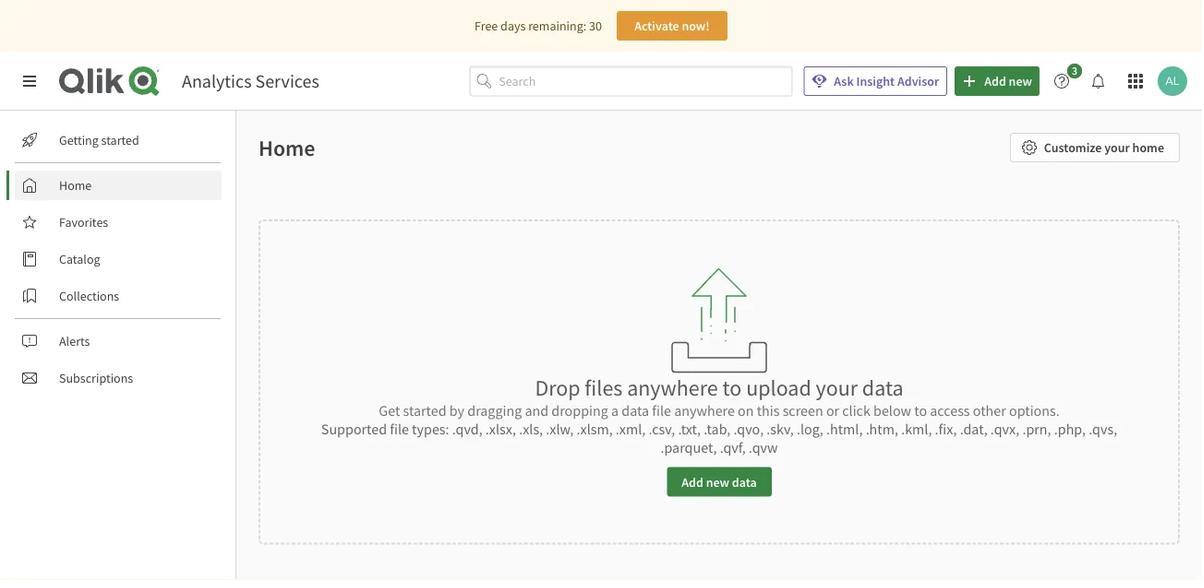 Task type: vqa. For each thing, say whether or not it's contained in the screenshot.
.qvo,
yes



Task type: describe. For each thing, give the bounding box(es) containing it.
types:
[[412, 420, 449, 439]]

.php,
[[1054, 420, 1086, 439]]

collections
[[59, 288, 119, 305]]

activate
[[635, 18, 679, 34]]

.xlsx,
[[486, 420, 516, 439]]

services
[[255, 70, 319, 93]]

your inside button
[[1105, 139, 1130, 156]]

or
[[826, 402, 840, 420]]

dropping
[[552, 402, 608, 420]]

.dat,
[[960, 420, 988, 439]]

.prn,
[[1023, 420, 1051, 439]]

on
[[738, 402, 754, 420]]

and
[[525, 402, 549, 420]]

upload
[[746, 374, 811, 402]]

.kml,
[[901, 420, 932, 439]]

30
[[589, 18, 602, 34]]

favorites link
[[15, 208, 222, 237]]

drop
[[535, 374, 580, 402]]

advisor
[[898, 73, 939, 90]]

.xml,
[[616, 420, 646, 439]]

anywhere up .csv,
[[627, 374, 718, 402]]

alerts
[[59, 333, 90, 350]]

your inside drop files anywhere to upload your data get started by dragging and dropping a data file anywhere on this screen or click below to access other options. supported file types: .qvd, .xlsx, .xls, .xlw, .xlsm, .xml, .csv, .txt, .tab, .qvo, .skv, .log, .html, .htm, .kml, .fix, .dat, .qvx, .prn, .php, .qvs, .parquet, .qvf, .qvw
[[816, 374, 858, 402]]

Search text field
[[499, 66, 793, 96]]

customize your home
[[1044, 139, 1165, 156]]

new for add new
[[1009, 73, 1032, 90]]

add new data button
[[667, 468, 772, 497]]

a
[[611, 402, 619, 420]]

.htm,
[[866, 420, 899, 439]]

0 horizontal spatial to
[[723, 374, 742, 402]]

free
[[475, 18, 498, 34]]

3 button
[[1047, 64, 1088, 96]]

customize your home button
[[1010, 133, 1180, 163]]

0 horizontal spatial data
[[622, 402, 649, 420]]

days
[[501, 18, 526, 34]]

navigation pane element
[[0, 118, 235, 401]]

insight
[[857, 73, 895, 90]]

by
[[450, 402, 465, 420]]

new for add new data
[[706, 474, 730, 491]]

.log,
[[797, 420, 824, 439]]

below
[[874, 402, 911, 420]]

add new button
[[955, 66, 1040, 96]]

subscriptions
[[59, 370, 133, 387]]

0 horizontal spatial file
[[390, 420, 409, 439]]

analytics services
[[182, 70, 319, 93]]

.qvf,
[[720, 439, 746, 457]]

.fix,
[[935, 420, 957, 439]]

1 horizontal spatial to
[[914, 402, 927, 420]]

free days remaining: 30
[[475, 18, 602, 34]]

files
[[585, 374, 623, 402]]

1 horizontal spatial file
[[652, 402, 671, 420]]

data inside button
[[732, 474, 757, 491]]

home inside main content
[[259, 134, 315, 162]]

activate now! link
[[617, 11, 728, 41]]

access
[[930, 402, 970, 420]]

.xlw,
[[546, 420, 574, 439]]

.qvo,
[[734, 420, 764, 439]]

activate now!
[[635, 18, 710, 34]]

favorites
[[59, 214, 108, 231]]

.csv,
[[649, 420, 675, 439]]

.parquet,
[[661, 439, 717, 457]]

3
[[1072, 64, 1078, 78]]

.tab,
[[704, 420, 731, 439]]

main content containing home
[[229, 111, 1202, 581]]

apple lee image
[[1158, 66, 1188, 96]]



Task type: locate. For each thing, give the bounding box(es) containing it.
.qvw
[[749, 439, 778, 457]]

home up favorites
[[59, 177, 92, 194]]

dragging
[[468, 402, 522, 420]]

1 horizontal spatial new
[[1009, 73, 1032, 90]]

subscriptions link
[[15, 364, 222, 393]]

file left .txt,
[[652, 402, 671, 420]]

click
[[842, 402, 871, 420]]

analytics
[[182, 70, 252, 93]]

.qvx,
[[991, 420, 1020, 439]]

0 vertical spatial home
[[259, 134, 315, 162]]

main content
[[229, 111, 1202, 581]]

other
[[973, 402, 1006, 420]]

0 horizontal spatial home
[[59, 177, 92, 194]]

getting started link
[[15, 126, 222, 155]]

ask insight advisor button
[[804, 66, 948, 96]]

started right getting
[[101, 132, 139, 149]]

file
[[652, 402, 671, 420], [390, 420, 409, 439]]

now!
[[682, 18, 710, 34]]

1 vertical spatial your
[[816, 374, 858, 402]]

add for add new
[[985, 73, 1006, 90]]

supported
[[321, 420, 387, 439]]

0 horizontal spatial started
[[101, 132, 139, 149]]

1 vertical spatial started
[[403, 402, 447, 420]]

get
[[379, 402, 400, 420]]

getting started
[[59, 132, 139, 149]]

0 vertical spatial started
[[101, 132, 139, 149]]

.html,
[[827, 420, 863, 439]]

ask
[[834, 73, 854, 90]]

new inside dropdown button
[[1009, 73, 1032, 90]]

home
[[259, 134, 315, 162], [59, 177, 92, 194]]

.skv,
[[767, 420, 794, 439]]

anywhere up .parquet, at the bottom right of page
[[674, 402, 735, 420]]

getting
[[59, 132, 99, 149]]

2 horizontal spatial data
[[862, 374, 904, 402]]

add new
[[985, 73, 1032, 90]]

1 horizontal spatial started
[[403, 402, 447, 420]]

add
[[985, 73, 1006, 90], [682, 474, 704, 491]]

customize
[[1044, 139, 1102, 156]]

.txt,
[[678, 420, 701, 439]]

started left by
[[403, 402, 447, 420]]

started inside drop files anywhere to upload your data get started by dragging and dropping a data file anywhere on this screen or click below to access other options. supported file types: .qvd, .xlsx, .xls, .xlw, .xlsm, .xml, .csv, .txt, .tab, .qvo, .skv, .log, .html, .htm, .kml, .fix, .dat, .qvx, .prn, .php, .qvs, .parquet, .qvf, .qvw
[[403, 402, 447, 420]]

1 vertical spatial home
[[59, 177, 92, 194]]

1 horizontal spatial home
[[259, 134, 315, 162]]

started
[[101, 132, 139, 149], [403, 402, 447, 420]]

file left types:
[[390, 420, 409, 439]]

0 vertical spatial add
[[985, 73, 1006, 90]]

catalog link
[[15, 245, 222, 274]]

add for add new data
[[682, 474, 704, 491]]

collections link
[[15, 282, 222, 311]]

new
[[1009, 73, 1032, 90], [706, 474, 730, 491]]

anywhere
[[627, 374, 718, 402], [674, 402, 735, 420]]

add new data
[[682, 474, 757, 491]]

analytics services element
[[182, 70, 319, 93]]

to left this
[[723, 374, 742, 402]]

0 horizontal spatial add
[[682, 474, 704, 491]]

home down services
[[259, 134, 315, 162]]

to
[[723, 374, 742, 402], [914, 402, 927, 420]]

.xls,
[[519, 420, 543, 439]]

home link
[[15, 171, 222, 200]]

to right below
[[914, 402, 927, 420]]

new left 3 dropdown button on the right
[[1009, 73, 1032, 90]]

add down .parquet, at the bottom right of page
[[682, 474, 704, 491]]

data up .htm,
[[862, 374, 904, 402]]

0 vertical spatial your
[[1105, 139, 1130, 156]]

.qvd,
[[452, 420, 483, 439]]

1 horizontal spatial data
[[732, 474, 757, 491]]

home
[[1133, 139, 1165, 156]]

new inside button
[[706, 474, 730, 491]]

your left home
[[1105, 139, 1130, 156]]

remaining:
[[528, 18, 587, 34]]

screen
[[783, 402, 823, 420]]

close sidebar menu image
[[22, 74, 37, 89]]

options.
[[1009, 402, 1060, 420]]

0 horizontal spatial your
[[816, 374, 858, 402]]

0 vertical spatial new
[[1009, 73, 1032, 90]]

searchbar element
[[469, 66, 793, 96]]

1 vertical spatial new
[[706, 474, 730, 491]]

add inside dropdown button
[[985, 73, 1006, 90]]

new down .qvf,
[[706, 474, 730, 491]]

your up .html,
[[816, 374, 858, 402]]

1 vertical spatial add
[[682, 474, 704, 491]]

0 horizontal spatial new
[[706, 474, 730, 491]]

1 horizontal spatial your
[[1105, 139, 1130, 156]]

your
[[1105, 139, 1130, 156], [816, 374, 858, 402]]

catalog
[[59, 251, 100, 268]]

alerts link
[[15, 327, 222, 356]]

data
[[862, 374, 904, 402], [622, 402, 649, 420], [732, 474, 757, 491]]

.xlsm,
[[577, 420, 613, 439]]

add inside button
[[682, 474, 704, 491]]

home inside navigation pane element
[[59, 177, 92, 194]]

ask insight advisor
[[834, 73, 939, 90]]

this
[[757, 402, 780, 420]]

add left 3 dropdown button on the right
[[985, 73, 1006, 90]]

data down .qvf,
[[732, 474, 757, 491]]

data right a
[[622, 402, 649, 420]]

1 horizontal spatial add
[[985, 73, 1006, 90]]

drop files anywhere to upload your data get started by dragging and dropping a data file anywhere on this screen or click below to access other options. supported file types: .qvd, .xlsx, .xls, .xlw, .xlsm, .xml, .csv, .txt, .tab, .qvo, .skv, .log, .html, .htm, .kml, .fix, .dat, .qvx, .prn, .php, .qvs, .parquet, .qvf, .qvw
[[321, 374, 1118, 457]]

started inside navigation pane element
[[101, 132, 139, 149]]

.qvs,
[[1089, 420, 1118, 439]]



